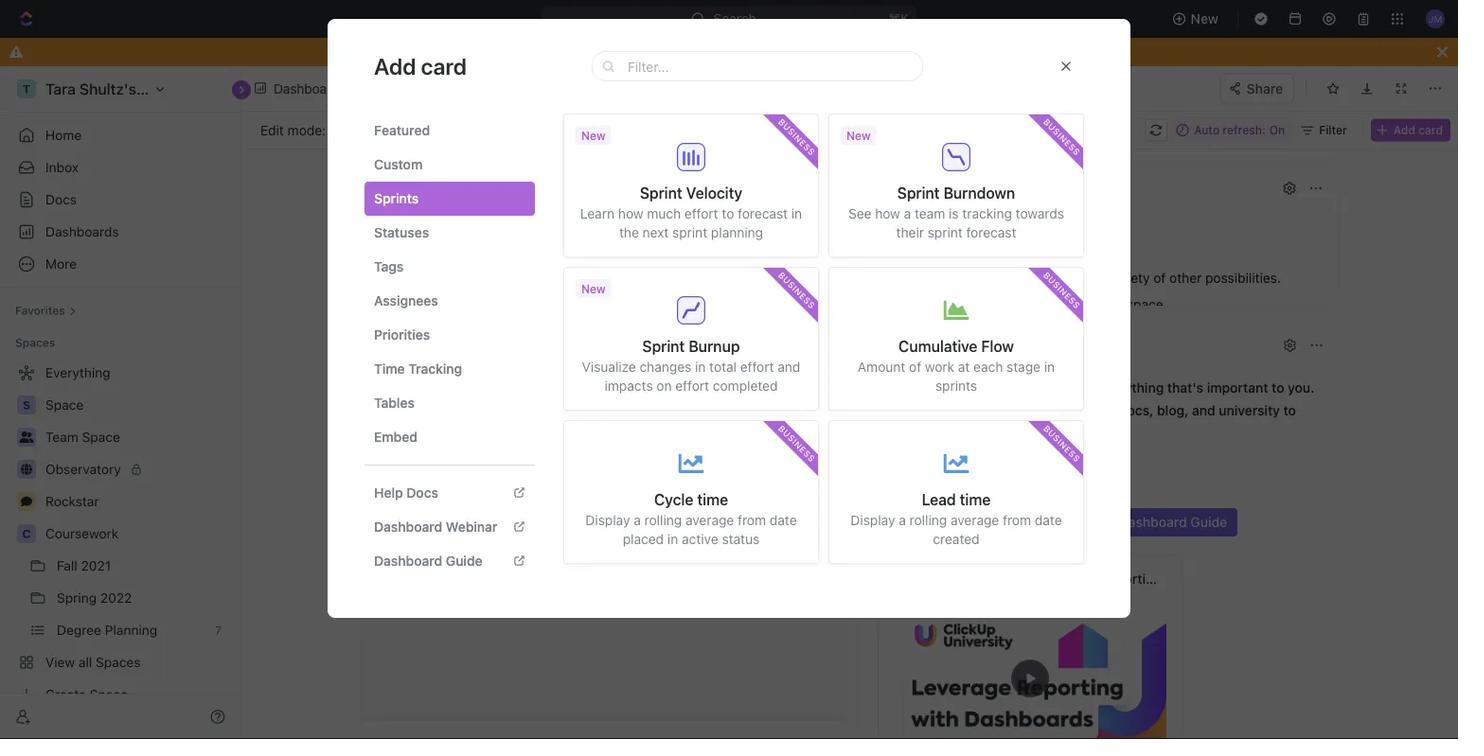 Task type: describe. For each thing, give the bounding box(es) containing it.
of for keep
[[1081, 380, 1094, 396]]

more
[[807, 297, 838, 312]]

sprint for sprint velocity
[[640, 184, 682, 202]]

sprint inside sprint burndown see how a team is tracking towards their sprint forecast
[[928, 225, 963, 241]]

to keep track of everything that's important to you. we've included some links to our help docs, blog, and university to get you started!
[[880, 380, 1318, 441]]

edit
[[260, 122, 284, 138]]

1 vertical spatial effort
[[740, 359, 774, 375]]

from for cycle time
[[738, 513, 766, 528]]

1 horizontal spatial your
[[1065, 297, 1092, 312]]

add
[[780, 297, 803, 312]]

headquarters,
[[913, 270, 998, 286]]

2 vertical spatial effort
[[675, 378, 709, 394]]

what's
[[1007, 297, 1047, 312]]

guide inside 'link'
[[446, 553, 483, 569]]

keep
[[1012, 380, 1042, 396]]

1 vertical spatial docs
[[407, 485, 438, 501]]

dashboards overview
[[888, 467, 1026, 483]]

to
[[920, 515, 935, 530]]

dashboard for dashboard webinar
[[374, 519, 442, 535]]

visualize
[[582, 359, 636, 375]]

dashboard webinar
[[374, 519, 497, 535]]

right
[[733, 297, 761, 312]]

average for cycle time
[[686, 513, 734, 528]]

simple
[[469, 270, 509, 286]]

of for flow
[[909, 359, 921, 375]]

time for lead time
[[960, 491, 991, 509]]

included
[[922, 403, 975, 419]]

our
[[1065, 403, 1085, 419]]

sprints
[[374, 191, 419, 206]]

webinar
[[446, 519, 497, 535]]

help docs link
[[365, 476, 535, 510]]

you inside to keep track of everything that's important to you. we've included some links to our help docs, blog, and university to get you started!
[[904, 426, 926, 441]]

2023
[[1252, 75, 1282, 89]]

in down portal,
[[1050, 297, 1061, 312]]

next
[[643, 225, 669, 241]]

use
[[880, 380, 904, 396]]

is inside sprint burndown see how a team is tracking towards their sprint forecast
[[949, 206, 959, 222]]

clickup inside 'link'
[[917, 571, 965, 587]]

dashboard guide
[[374, 553, 483, 569]]

how to build a project management dashboard guide
[[888, 515, 1227, 530]]

am
[[1330, 75, 1347, 89]]

their
[[896, 225, 924, 241]]

browser
[[671, 44, 722, 60]]

to left the our
[[1048, 403, 1061, 419]]

from for lead time
[[1003, 513, 1031, 528]]

stage
[[1007, 359, 1041, 375]]

can
[[750, 270, 772, 286]]

see
[[848, 206, 872, 222]]

portal,
[[1039, 270, 1078, 286]]

date for cycle time
[[770, 513, 797, 528]]

tables
[[374, 395, 415, 411]]

rolling for lead
[[910, 513, 947, 528]]

you down headquarters,
[[925, 297, 947, 312]]

with
[[1165, 571, 1192, 587]]

lead time display a rolling average from date created
[[851, 491, 1062, 547]]

0 horizontal spatial on
[[566, 297, 581, 312]]

click on [+ add card] at the top right to add more cards to help you visualize what's in your workspace.
[[532, 297, 1167, 312]]

on
[[1270, 124, 1285, 137]]

refresh:
[[1223, 124, 1266, 137]]

coursework link
[[45, 519, 229, 549]]

we've
[[880, 403, 918, 419]]

dashboards link inside sidebar navigation
[[8, 217, 233, 247]]

0 horizontal spatial work
[[776, 270, 805, 286]]

in inside cumulative flow amount of work at each stage in sprints
[[1044, 359, 1055, 375]]

leverage
[[1039, 571, 1097, 587]]

text
[[934, 380, 960, 396]]

learn
[[580, 206, 615, 222]]

sprint inside sprint velocity learn how much effort to forecast in the next sprint planning
[[672, 225, 708, 241]]

that's
[[1168, 380, 1204, 396]]

hey
[[764, 220, 816, 253]]

how
[[888, 515, 916, 530]]

average for lead time
[[951, 513, 999, 528]]

or
[[1082, 270, 1095, 286]]

do you want to enable browser notifications? enable hide this
[[528, 44, 930, 60]]

edit mode:
[[260, 122, 326, 138]]

dashboards up mode:
[[274, 80, 346, 96]]

cycle time display a rolling average from date placed in active status
[[586, 491, 797, 547]]

cycle
[[654, 491, 694, 509]]

use this text card
[[880, 380, 992, 396]]

forecast inside sprint burndown see how a team is tracking towards their sprint forecast
[[966, 225, 1016, 241]]

hey there! 👋
[[764, 220, 936, 253]]

help inside to keep track of everything that's important to you. we've included some links to our help docs, blog, and university to get you started!
[[1089, 403, 1116, 419]]

show
[[583, 270, 615, 286]]

top
[[709, 297, 729, 312]]

spaces
[[15, 336, 55, 349]]

📚
[[879, 337, 894, 355]]

🗣
[[381, 337, 398, 355]]

1 horizontal spatial how
[[644, 270, 669, 286]]

welcome
[[381, 179, 447, 197]]

reporting
[[1100, 571, 1162, 587]]

docs inside sidebar navigation
[[45, 192, 77, 207]]

workspace.
[[1095, 297, 1167, 312]]

add card inside button
[[1394, 124, 1443, 137]]

9:22
[[1300, 75, 1326, 89]]

dec
[[1212, 75, 1235, 89]]

assignees
[[374, 293, 438, 309]]

display for lead time
[[851, 513, 895, 528]]

links
[[1016, 403, 1045, 419]]

dashboards inside sidebar navigation
[[45, 224, 119, 240]]

in inside sprint burnup visualize changes in total effort and impacts on effort completed
[[695, 359, 706, 375]]

date for lead time
[[1035, 513, 1062, 528]]

0 vertical spatial help
[[895, 297, 922, 312]]

cumulative flow amount of work at each stage in sprints
[[858, 338, 1055, 394]]

chat
[[402, 337, 436, 355]]

work inside cumulative flow amount of work at each stage in sprints
[[925, 359, 955, 375]]

coursework
[[45, 526, 119, 542]]

time for cycle time
[[697, 491, 728, 509]]

status
[[722, 532, 760, 547]]

time tracking
[[374, 361, 462, 377]]

dashboard up reporting
[[1119, 515, 1187, 530]]

add inside button
[[1394, 124, 1416, 137]]

build
[[938, 515, 970, 530]]

you.
[[1288, 380, 1315, 396]]

dashboards up lead
[[888, 467, 964, 483]]

mode:
[[288, 122, 326, 138]]

you right the do
[[549, 44, 572, 60]]

to up some
[[996, 380, 1008, 396]]

effort inside sprint velocity learn how much effort to forecast in the next sprint planning
[[685, 206, 718, 222]]

this is a simple example to show you how dashboards can work as your personal headquarters, client portal, or a variety of other possibilities.
[[415, 270, 1285, 286]]

how for sprint burndown
[[875, 206, 900, 222]]

visualize
[[951, 297, 1003, 312]]

everything
[[1097, 380, 1164, 396]]

📚 docs, files & links
[[879, 337, 1031, 355]]

created
[[933, 532, 980, 547]]

velocity
[[686, 184, 743, 202]]

favorites
[[15, 304, 65, 317]]



Task type: vqa. For each thing, say whether or not it's contained in the screenshot.
Team Space link
no



Task type: locate. For each thing, give the bounding box(es) containing it.
flow
[[982, 338, 1014, 356]]

1 horizontal spatial at
[[958, 359, 970, 375]]

0 vertical spatial your
[[826, 270, 853, 286]]

1 average from the left
[[686, 513, 734, 528]]

clickup university: leverage reporting with dashboards
[[917, 571, 1271, 587]]

1 vertical spatial add
[[1394, 124, 1416, 137]]

0 vertical spatial the
[[619, 225, 639, 241]]

your down or
[[1065, 297, 1092, 312]]

0 horizontal spatial at
[[670, 297, 682, 312]]

in down welcome to clickup dashboards button
[[791, 206, 802, 222]]

1 vertical spatial is
[[444, 270, 454, 286]]

card]
[[632, 297, 667, 312]]

display inside cycle time display a rolling average from date placed in active status
[[586, 513, 630, 528]]

dec 5, 2023 at 9:22 am
[[1212, 75, 1347, 89]]

dashboards inside 'link'
[[1195, 571, 1271, 587]]

amount
[[858, 359, 906, 375]]

of left other
[[1154, 270, 1166, 286]]

a inside sprint burndown see how a team is tracking towards their sprint forecast
[[904, 206, 911, 222]]

hide
[[874, 44, 903, 60]]

0 horizontal spatial guide
[[446, 553, 483, 569]]

at inside cumulative flow amount of work at each stage in sprints
[[958, 359, 970, 375]]

dashboard guide link
[[365, 544, 535, 579]]

tags
[[374, 259, 404, 275]]

from inside cycle time display a rolling average from date placed in active status
[[738, 513, 766, 528]]

total
[[709, 359, 737, 375]]

1 display from the left
[[586, 513, 630, 528]]

clickup
[[469, 179, 524, 197], [917, 571, 965, 587]]

at for click
[[670, 297, 682, 312]]

dashboards inside button
[[528, 179, 615, 197]]

this right hide
[[907, 44, 930, 60]]

1 horizontal spatial time
[[960, 491, 991, 509]]

coursework, , element
[[17, 525, 36, 544]]

inbox
[[45, 160, 79, 175]]

how for sprint velocity
[[618, 206, 643, 222]]

from inside lead time display a rolling average from date created
[[1003, 513, 1031, 528]]

links
[[994, 337, 1031, 355]]

dashboard down help docs
[[374, 519, 442, 535]]

to inside sprint velocity learn how much effort to forecast in the next sprint planning
[[722, 206, 734, 222]]

⌘k
[[889, 11, 909, 27]]

a left simple
[[458, 270, 465, 286]]

do
[[528, 44, 546, 60]]

at right card]
[[670, 297, 682, 312]]

dashboard down dashboard webinar
[[374, 553, 442, 569]]

forecast down the tracking
[[966, 225, 1016, 241]]

dashboards link up mode:
[[249, 75, 352, 102]]

docs down inbox
[[45, 192, 77, 207]]

completed
[[713, 378, 778, 394]]

2 horizontal spatial at
[[1286, 75, 1297, 89]]

placed
[[623, 532, 664, 547]]

towards
[[1016, 206, 1064, 222]]

on left [+
[[566, 297, 581, 312]]

1 vertical spatial this
[[907, 380, 931, 396]]

time
[[374, 361, 405, 377]]

forecast up planning
[[738, 206, 788, 222]]

1 horizontal spatial card
[[963, 380, 992, 396]]

to left "you."
[[1272, 380, 1285, 396]]

forecast inside sprint velocity learn how much effort to forecast in the next sprint planning
[[738, 206, 788, 222]]

sprint
[[672, 225, 708, 241], [928, 225, 963, 241]]

to up planning
[[722, 206, 734, 222]]

sprints
[[936, 378, 977, 394]]

1 horizontal spatial is
[[949, 206, 959, 222]]

of down docs,
[[909, 359, 921, 375]]

rolling inside cycle time display a rolling average from date placed in active status
[[644, 513, 682, 528]]

the left top
[[685, 297, 705, 312]]

0 vertical spatial add
[[374, 53, 416, 80]]

sprint burndown see how a team is tracking towards their sprint forecast
[[848, 184, 1064, 241]]

1 horizontal spatial guide
[[1191, 515, 1227, 530]]

rolling down cycle
[[644, 513, 682, 528]]

in left 'total'
[[695, 359, 706, 375]]

1 vertical spatial add card
[[1394, 124, 1443, 137]]

search...
[[714, 11, 767, 27]]

variety
[[1109, 270, 1150, 286]]

custom
[[374, 157, 423, 172]]

a left 'to'
[[899, 513, 906, 528]]

dashboard for dashboard guide
[[374, 553, 442, 569]]

1 vertical spatial work
[[925, 359, 955, 375]]

sprint for sprint burnup
[[642, 338, 685, 356]]

2 vertical spatial card
[[963, 380, 992, 396]]

is
[[949, 206, 959, 222], [444, 270, 454, 286]]

1 vertical spatial and
[[1192, 403, 1216, 419]]

and down the that's
[[1192, 403, 1216, 419]]

team
[[915, 206, 945, 222]]

on down changes
[[657, 378, 672, 394]]

priorities
[[374, 327, 430, 343]]

2 vertical spatial at
[[958, 359, 970, 375]]

a up the placed
[[634, 513, 641, 528]]

None text field
[[373, 77, 720, 100]]

from right a
[[1003, 513, 1031, 528]]

other
[[1170, 270, 1202, 286]]

0 vertical spatial is
[[949, 206, 959, 222]]

2 vertical spatial add
[[602, 297, 629, 312]]

project
[[986, 515, 1030, 530]]

in up track
[[1044, 359, 1055, 375]]

1 horizontal spatial add card
[[1394, 124, 1443, 137]]

1 rolling from the left
[[644, 513, 682, 528]]

display
[[586, 513, 630, 528], [851, 513, 895, 528]]

auto
[[1194, 124, 1220, 137]]

1 vertical spatial help
[[1089, 403, 1116, 419]]

1 vertical spatial dashboards link
[[8, 217, 233, 247]]

1 horizontal spatial work
[[925, 359, 955, 375]]

how up next
[[618, 206, 643, 222]]

average up active
[[686, 513, 734, 528]]

time right cycle
[[697, 491, 728, 509]]

of inside cumulative flow amount of work at each stage in sprints
[[909, 359, 921, 375]]

sprint up team
[[897, 184, 940, 202]]

this
[[907, 44, 930, 60], [907, 380, 931, 396]]

the left next
[[619, 225, 639, 241]]

1 horizontal spatial rolling
[[910, 513, 947, 528]]

1 vertical spatial of
[[909, 359, 921, 375]]

0 horizontal spatial add card
[[374, 53, 467, 80]]

add card
[[374, 53, 467, 80], [1394, 124, 1443, 137]]

effort down changes
[[675, 378, 709, 394]]

card up featured
[[421, 53, 467, 80]]

0 horizontal spatial from
[[738, 513, 766, 528]]

clickup university: leverage reporting with dashboards link
[[917, 557, 1271, 602]]

0 vertical spatial forecast
[[738, 206, 788, 222]]

0 vertical spatial at
[[1286, 75, 1297, 89]]

1 vertical spatial guide
[[446, 553, 483, 569]]

display for cycle time
[[586, 513, 630, 528]]

personal
[[857, 270, 909, 286]]

add up featured
[[374, 53, 416, 80]]

0 horizontal spatial add
[[374, 53, 416, 80]]

2 horizontal spatial card
[[1419, 124, 1443, 137]]

of inside to keep track of everything that's important to you. we've included some links to our help docs, blog, and university to get you started!
[[1081, 380, 1094, 396]]

in left active
[[668, 532, 678, 547]]

[+
[[585, 297, 599, 312]]

c
[[22, 527, 31, 541]]

possibilities.
[[1205, 270, 1281, 286]]

rolling down lead
[[910, 513, 947, 528]]

0 horizontal spatial forecast
[[738, 206, 788, 222]]

add
[[374, 53, 416, 80], [1394, 124, 1416, 137], [602, 297, 629, 312]]

2 display from the left
[[851, 513, 895, 528]]

dashboards right with
[[1195, 571, 1271, 587]]

how
[[618, 206, 643, 222], [875, 206, 900, 222], [644, 270, 669, 286]]

0 vertical spatial on
[[566, 297, 581, 312]]

to right the want
[[609, 44, 622, 60]]

1 vertical spatial your
[[1065, 297, 1092, 312]]

how right see
[[875, 206, 900, 222]]

overview
[[967, 467, 1026, 483]]

add down clickup logo
[[1394, 124, 1416, 137]]

0 vertical spatial add card
[[374, 53, 467, 80]]

a inside lead time display a rolling average from date created
[[899, 513, 906, 528]]

0 vertical spatial this
[[907, 44, 930, 60]]

1 horizontal spatial and
[[1192, 403, 1216, 419]]

1 horizontal spatial docs
[[407, 485, 438, 501]]

a right or
[[1098, 270, 1105, 286]]

average up created
[[951, 513, 999, 528]]

a inside cycle time display a rolling average from date placed in active status
[[634, 513, 641, 528]]

welcome to clickup dashboards button
[[380, 175, 1272, 202]]

of right track
[[1081, 380, 1094, 396]]

each
[[974, 359, 1003, 375]]

0 vertical spatial effort
[[685, 206, 718, 222]]

help down personal
[[895, 297, 922, 312]]

university:
[[969, 571, 1036, 587]]

want
[[575, 44, 606, 60]]

2 time from the left
[[960, 491, 991, 509]]

and inside sprint burnup visualize changes in total effort and impacts on effort completed
[[778, 359, 801, 375]]

1 vertical spatial the
[[685, 297, 705, 312]]

and
[[778, 359, 801, 375], [1192, 403, 1216, 419]]

2 horizontal spatial how
[[875, 206, 900, 222]]

the inside sprint velocity learn how much effort to forecast in the next sprint planning
[[619, 225, 639, 241]]

1 vertical spatial on
[[657, 378, 672, 394]]

to down "you."
[[1284, 403, 1296, 419]]

0 vertical spatial clickup
[[469, 179, 524, 197]]

to left the show
[[567, 270, 579, 286]]

average inside cycle time display a rolling average from date placed in active status
[[686, 513, 734, 528]]

effort up completed
[[740, 359, 774, 375]]

in
[[791, 206, 802, 222], [1050, 297, 1061, 312], [695, 359, 706, 375], [1044, 359, 1055, 375], [668, 532, 678, 547]]

tracking
[[962, 206, 1012, 222]]

0 horizontal spatial average
[[686, 513, 734, 528]]

0 horizontal spatial and
[[778, 359, 801, 375]]

docs
[[45, 192, 77, 207], [407, 485, 438, 501]]

card down each
[[963, 380, 992, 396]]

0 horizontal spatial the
[[619, 225, 639, 241]]

docs right help
[[407, 485, 438, 501]]

rolling for cycle
[[644, 513, 682, 528]]

0 horizontal spatial dashboards link
[[8, 217, 233, 247]]

card inside button
[[1419, 124, 1443, 137]]

guide down webinar
[[446, 553, 483, 569]]

sprint inside sprint burndown see how a team is tracking towards their sprint forecast
[[897, 184, 940, 202]]

2 from from the left
[[1003, 513, 1031, 528]]

dashboard
[[1119, 515, 1187, 530], [374, 519, 442, 535], [374, 553, 442, 569]]

1 date from the left
[[770, 513, 797, 528]]

effort down velocity
[[685, 206, 718, 222]]

planning
[[711, 225, 763, 241]]

time up a
[[960, 491, 991, 509]]

0 vertical spatial docs
[[45, 192, 77, 207]]

home link
[[8, 120, 233, 151]]

clickup logo image
[[1360, 74, 1445, 91]]

sprint up changes
[[642, 338, 685, 356]]

is right team
[[949, 206, 959, 222]]

management
[[1034, 515, 1115, 530]]

1 horizontal spatial the
[[685, 297, 705, 312]]

client
[[1002, 270, 1035, 286]]

rolling inside lead time display a rolling average from date created
[[910, 513, 947, 528]]

sprint
[[640, 184, 682, 202], [897, 184, 940, 202], [642, 338, 685, 356]]

clickup inside button
[[469, 179, 524, 197]]

0 horizontal spatial of
[[909, 359, 921, 375]]

add card up featured
[[374, 53, 467, 80]]

and inside to keep track of everything that's important to you. we've included some links to our help docs, blog, and university to get you started!
[[1192, 403, 1216, 419]]

track
[[1046, 380, 1078, 396]]

how inside sprint burndown see how a team is tracking towards their sprint forecast
[[875, 206, 900, 222]]

help right the our
[[1089, 403, 1116, 419]]

1 horizontal spatial of
[[1081, 380, 1094, 396]]

and up completed
[[778, 359, 801, 375]]

0 vertical spatial of
[[1154, 270, 1166, 286]]

1 horizontal spatial help
[[1089, 403, 1116, 419]]

0 horizontal spatial date
[[770, 513, 797, 528]]

Filter... text field
[[628, 52, 917, 80]]

0 horizontal spatial is
[[444, 270, 454, 286]]

home
[[45, 127, 82, 143]]

to inside button
[[450, 179, 465, 197]]

time inside cycle time display a rolling average from date placed in active status
[[697, 491, 728, 509]]

2 rolling from the left
[[910, 513, 947, 528]]

display left 'to'
[[851, 513, 895, 528]]

time inside lead time display a rolling average from date created
[[960, 491, 991, 509]]

sprint inside sprint velocity learn how much effort to forecast in the next sprint planning
[[640, 184, 682, 202]]

0 horizontal spatial time
[[697, 491, 728, 509]]

started!
[[930, 426, 979, 441]]

cards
[[842, 297, 876, 312]]

1 vertical spatial forecast
[[966, 225, 1016, 241]]

date inside cycle time display a rolling average from date placed in active status
[[770, 513, 797, 528]]

1 vertical spatial at
[[670, 297, 682, 312]]

this right use
[[907, 380, 931, 396]]

sprint for sprint burndown
[[897, 184, 940, 202]]

at for cumulative
[[958, 359, 970, 375]]

0 vertical spatial and
[[778, 359, 801, 375]]

you right the show
[[618, 270, 640, 286]]

0 vertical spatial work
[[776, 270, 805, 286]]

1 horizontal spatial display
[[851, 513, 895, 528]]

dashboards down docs link
[[45, 224, 119, 240]]

1 horizontal spatial date
[[1035, 513, 1062, 528]]

1 horizontal spatial clickup
[[917, 571, 965, 587]]

clickup down created
[[917, 571, 965, 587]]

guide up with
[[1191, 515, 1227, 530]]

0 horizontal spatial display
[[586, 513, 630, 528]]

add card down clickup logo
[[1394, 124, 1443, 137]]

at left 9:22
[[1286, 75, 1297, 89]]

your right as
[[826, 270, 853, 286]]

at up sprints
[[958, 359, 970, 375]]

work left as
[[776, 270, 805, 286]]

important
[[1207, 380, 1268, 396]]

1 horizontal spatial sprint
[[928, 225, 963, 241]]

a up the their
[[904, 206, 911, 222]]

sprint inside sprint burnup visualize changes in total effort and impacts on effort completed
[[642, 338, 685, 356]]

effort
[[685, 206, 718, 222], [740, 359, 774, 375], [675, 378, 709, 394]]

example
[[512, 270, 563, 286]]

card down clickup logo
[[1419, 124, 1443, 137]]

0 horizontal spatial rolling
[[644, 513, 682, 528]]

sprint down team
[[928, 225, 963, 241]]

1 horizontal spatial dashboards link
[[249, 75, 352, 102]]

0 horizontal spatial clickup
[[469, 179, 524, 197]]

of
[[1154, 270, 1166, 286], [909, 359, 921, 375], [1081, 380, 1094, 396]]

dashboards up learn
[[528, 179, 615, 197]]

add right [+
[[602, 297, 629, 312]]

1 vertical spatial card
[[1419, 124, 1443, 137]]

get
[[880, 426, 900, 441]]

to right welcome
[[450, 179, 465, 197]]

0 horizontal spatial help
[[895, 297, 922, 312]]

in inside cycle time display a rolling average from date placed in active status
[[668, 532, 678, 547]]

2 horizontal spatial add
[[1394, 124, 1416, 137]]

0 vertical spatial guide
[[1191, 515, 1227, 530]]

there!
[[822, 220, 901, 253]]

0 horizontal spatial card
[[421, 53, 467, 80]]

2 sprint from the left
[[928, 225, 963, 241]]

0 vertical spatial card
[[421, 53, 467, 80]]

active
[[682, 532, 718, 547]]

1 horizontal spatial add
[[602, 297, 629, 312]]

clickup right welcome
[[469, 179, 524, 197]]

1 horizontal spatial average
[[951, 513, 999, 528]]

0 horizontal spatial docs
[[45, 192, 77, 207]]

0 horizontal spatial your
[[826, 270, 853, 286]]

1 sprint from the left
[[672, 225, 708, 241]]

dashboards link
[[249, 75, 352, 102], [8, 217, 233, 247]]

2 vertical spatial of
[[1081, 380, 1094, 396]]

in inside sprint velocity learn how much effort to forecast in the next sprint planning
[[791, 206, 802, 222]]

2 horizontal spatial of
[[1154, 270, 1166, 286]]

📚 docs, files & links button
[[878, 332, 1272, 359]]

how inside sprint velocity learn how much effort to forecast in the next sprint planning
[[618, 206, 643, 222]]

dashboard inside 'link'
[[374, 553, 442, 569]]

is right 'this'
[[444, 270, 454, 286]]

statuses
[[374, 225, 429, 241]]

sidebar navigation
[[0, 66, 241, 740]]

display up the placed
[[586, 513, 630, 528]]

1 time from the left
[[697, 491, 728, 509]]

2 average from the left
[[951, 513, 999, 528]]

enable
[[823, 44, 865, 60]]

help
[[374, 485, 403, 501]]

to down personal
[[879, 297, 892, 312]]

1 horizontal spatial from
[[1003, 513, 1031, 528]]

0 vertical spatial dashboards link
[[249, 75, 352, 102]]

average inside lead time display a rolling average from date created
[[951, 513, 999, 528]]

you right get
[[904, 426, 926, 441]]

dashboards link down docs link
[[8, 217, 233, 247]]

some
[[979, 403, 1013, 419]]

date inside lead time display a rolling average from date created
[[1035, 513, 1062, 528]]

how up card]
[[644, 270, 669, 286]]

display inside lead time display a rolling average from date created
[[851, 513, 895, 528]]

from up the status
[[738, 513, 766, 528]]

to left add
[[764, 297, 777, 312]]

sprint down much
[[672, 225, 708, 241]]

sprint up much
[[640, 184, 682, 202]]

1 vertical spatial clickup
[[917, 571, 965, 587]]

on inside sprint burnup visualize changes in total effort and impacts on effort completed
[[657, 378, 672, 394]]

guide
[[1191, 515, 1227, 530], [446, 553, 483, 569]]

1 from from the left
[[738, 513, 766, 528]]

dashboards up top
[[673, 270, 746, 286]]

work down cumulative
[[925, 359, 955, 375]]

0 horizontal spatial sprint
[[672, 225, 708, 241]]

0 horizontal spatial how
[[618, 206, 643, 222]]

2 date from the left
[[1035, 513, 1062, 528]]

1 horizontal spatial on
[[657, 378, 672, 394]]

1 horizontal spatial forecast
[[966, 225, 1016, 241]]



